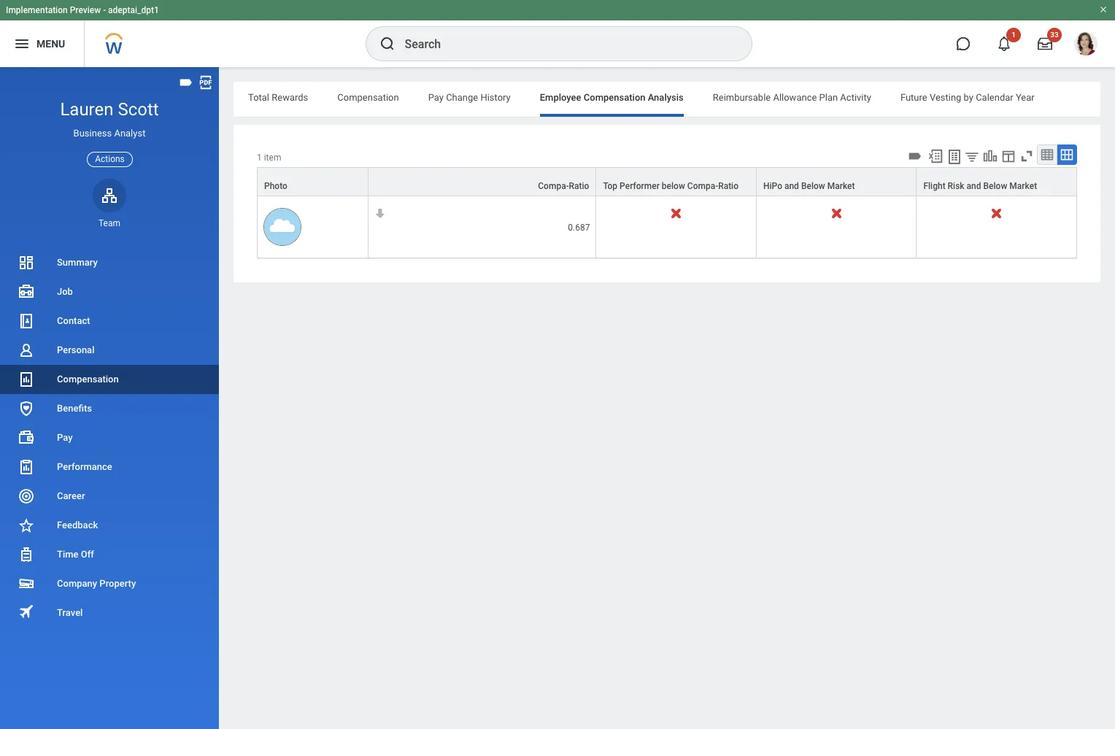 Task type: locate. For each thing, give the bounding box(es) containing it.
feedback
[[57, 520, 98, 531]]

pay
[[428, 92, 444, 103], [57, 432, 73, 443]]

ratio
[[569, 181, 590, 191], [719, 181, 739, 191]]

total
[[248, 92, 270, 103]]

compensation down search image
[[338, 92, 399, 103]]

toolbar
[[906, 145, 1078, 167]]

expand table image
[[1060, 148, 1075, 162]]

notifications large image
[[998, 37, 1012, 51]]

company property
[[57, 578, 136, 589]]

employee
[[540, 92, 582, 103]]

compa-
[[538, 181, 569, 191], [688, 181, 719, 191]]

hipo and below market button
[[757, 168, 917, 196]]

photo
[[264, 181, 288, 191]]

flight
[[924, 181, 946, 191]]

export to worksheets image
[[947, 148, 964, 166]]

row
[[257, 167, 1078, 197]]

1 horizontal spatial market
[[1010, 181, 1038, 191]]

compensation down personal
[[57, 374, 119, 385]]

list
[[0, 248, 219, 628]]

allowance
[[774, 92, 817, 103]]

select to filter grid data image
[[965, 149, 981, 164]]

1 vertical spatial pay
[[57, 432, 73, 443]]

profile logan mcneil image
[[1075, 32, 1098, 58]]

compensation image
[[18, 371, 35, 389]]

0.687 row
[[257, 197, 1078, 259]]

0 horizontal spatial 1
[[257, 153, 262, 163]]

adeptai_dpt1
[[108, 5, 159, 15]]

0.687
[[568, 223, 590, 233]]

future vesting by calendar year
[[901, 92, 1035, 103]]

compa-ratio
[[538, 181, 590, 191]]

menu banner
[[0, 0, 1116, 67]]

1 vertical spatial 1
[[257, 153, 262, 163]]

travel link
[[0, 599, 219, 628]]

navigation pane region
[[0, 67, 219, 730]]

2 and from the left
[[967, 181, 982, 191]]

below
[[802, 181, 826, 191], [984, 181, 1008, 191]]

menu
[[37, 38, 65, 49]]

2 compa- from the left
[[688, 181, 719, 191]]

pay inside pay link
[[57, 432, 73, 443]]

1 for 1
[[1012, 31, 1017, 39]]

1 inside 'button'
[[1012, 31, 1017, 39]]

and inside flight risk and below market popup button
[[967, 181, 982, 191]]

job link
[[0, 278, 219, 307]]

1
[[1012, 31, 1017, 39], [257, 153, 262, 163]]

ratio inside popup button
[[719, 181, 739, 191]]

ratio left hipo at top
[[719, 181, 739, 191]]

0 horizontal spatial compensation
[[57, 374, 119, 385]]

2 below from the left
[[984, 181, 1008, 191]]

and right hipo at top
[[785, 181, 800, 191]]

0 horizontal spatial and
[[785, 181, 800, 191]]

1 market from the left
[[828, 181, 856, 191]]

pay down benefits
[[57, 432, 73, 443]]

implementation
[[6, 5, 68, 15]]

activity
[[841, 92, 872, 103]]

reimbursable allowance plan activity
[[713, 92, 872, 103]]

and right risk
[[967, 181, 982, 191]]

reimbursable
[[713, 92, 771, 103]]

pay inside tab list
[[428, 92, 444, 103]]

history
[[481, 92, 511, 103]]

expand/collapse chart image
[[983, 148, 999, 164]]

compensation
[[338, 92, 399, 103], [584, 92, 646, 103], [57, 374, 119, 385]]

performance image
[[18, 459, 35, 476]]

0 horizontal spatial below
[[802, 181, 826, 191]]

2 market from the left
[[1010, 181, 1038, 191]]

year
[[1017, 92, 1035, 103]]

1 horizontal spatial 1
[[1012, 31, 1017, 39]]

2 ratio from the left
[[719, 181, 739, 191]]

pay left change
[[428, 92, 444, 103]]

1 for 1 item
[[257, 153, 262, 163]]

tab list
[[234, 82, 1101, 117]]

performer
[[620, 181, 660, 191]]

0 horizontal spatial market
[[828, 181, 856, 191]]

click to view/edit grid preferences image
[[1001, 148, 1017, 164]]

0 horizontal spatial compa-
[[538, 181, 569, 191]]

1 left item
[[257, 153, 262, 163]]

and
[[785, 181, 800, 191], [967, 181, 982, 191]]

menu button
[[0, 20, 84, 67]]

1 and from the left
[[785, 181, 800, 191]]

compensation left analysis
[[584, 92, 646, 103]]

market inside popup button
[[828, 181, 856, 191]]

summary link
[[0, 248, 219, 278]]

top performer below compa-ratio
[[604, 181, 739, 191]]

1 item
[[257, 153, 281, 163]]

0 horizontal spatial ratio
[[569, 181, 590, 191]]

justify image
[[13, 35, 31, 53]]

0 horizontal spatial pay
[[57, 432, 73, 443]]

personal image
[[18, 342, 35, 359]]

business analyst
[[73, 128, 146, 139]]

pay link
[[0, 424, 219, 453]]

analyst
[[114, 128, 146, 139]]

below inside popup button
[[802, 181, 826, 191]]

2 horizontal spatial compensation
[[584, 92, 646, 103]]

career link
[[0, 482, 219, 511]]

list containing summary
[[0, 248, 219, 628]]

below down expand/collapse chart icon
[[984, 181, 1008, 191]]

33
[[1051, 31, 1060, 39]]

career
[[57, 491, 85, 502]]

off
[[81, 549, 94, 560]]

market right hipo at top
[[828, 181, 856, 191]]

compensation inside "list"
[[57, 374, 119, 385]]

analysis
[[648, 92, 684, 103]]

time off image
[[18, 546, 35, 564]]

property
[[100, 578, 136, 589]]

1 ratio from the left
[[569, 181, 590, 191]]

compensation link
[[0, 365, 219, 394]]

compa- right 'below'
[[688, 181, 719, 191]]

1 compa- from the left
[[538, 181, 569, 191]]

1 horizontal spatial and
[[967, 181, 982, 191]]

market
[[828, 181, 856, 191], [1010, 181, 1038, 191]]

market inside popup button
[[1010, 181, 1038, 191]]

future
[[901, 92, 928, 103]]

table image
[[1041, 148, 1055, 162]]

1 horizontal spatial pay
[[428, 92, 444, 103]]

export to excel image
[[928, 148, 944, 164]]

1 horizontal spatial below
[[984, 181, 1008, 191]]

company property image
[[18, 575, 35, 593]]

and inside hipo and below market popup button
[[785, 181, 800, 191]]

0 vertical spatial 1
[[1012, 31, 1017, 39]]

compa- up 0.687
[[538, 181, 569, 191]]

1 below from the left
[[802, 181, 826, 191]]

ratio left 'top'
[[569, 181, 590, 191]]

0 vertical spatial pay
[[428, 92, 444, 103]]

feedback image
[[18, 517, 35, 535]]

below right hipo at top
[[802, 181, 826, 191]]

compa-ratio below 0.95 image
[[375, 208, 386, 219]]

1 horizontal spatial ratio
[[719, 181, 739, 191]]

company property link
[[0, 570, 219, 599]]

1 horizontal spatial compa-
[[688, 181, 719, 191]]

calendar
[[977, 92, 1014, 103]]

market down fullscreen image
[[1010, 181, 1038, 191]]

1 right "notifications large" image at the right top
[[1012, 31, 1017, 39]]



Task type: describe. For each thing, give the bounding box(es) containing it.
pay change history
[[428, 92, 511, 103]]

hipo
[[764, 181, 783, 191]]

1 horizontal spatial compensation
[[338, 92, 399, 103]]

total rewards
[[248, 92, 308, 103]]

search image
[[379, 35, 396, 53]]

business
[[73, 128, 112, 139]]

hipo and below market
[[764, 181, 856, 191]]

lauren
[[60, 99, 114, 120]]

row containing photo
[[257, 167, 1078, 197]]

scott
[[118, 99, 159, 120]]

lauren scott
[[60, 99, 159, 120]]

time off
[[57, 549, 94, 560]]

benefits
[[57, 403, 92, 414]]

travel image
[[18, 604, 35, 621]]

view printable version (pdf) image
[[198, 74, 214, 91]]

contact link
[[0, 307, 219, 336]]

pay image
[[18, 429, 35, 447]]

time off link
[[0, 540, 219, 570]]

risk
[[948, 181, 965, 191]]

photo button
[[258, 168, 368, 196]]

top
[[604, 181, 618, 191]]

flight risk and below market
[[924, 181, 1038, 191]]

contact
[[57, 315, 90, 326]]

career image
[[18, 488, 35, 505]]

below inside popup button
[[984, 181, 1008, 191]]

fullscreen image
[[1020, 148, 1036, 164]]

33 button
[[1030, 28, 1063, 60]]

item
[[264, 153, 281, 163]]

performance link
[[0, 453, 219, 482]]

compa- inside compa-ratio popup button
[[538, 181, 569, 191]]

compa-ratio below 0.95 element
[[375, 208, 590, 234]]

ratio inside popup button
[[569, 181, 590, 191]]

time
[[57, 549, 79, 560]]

contact image
[[18, 313, 35, 330]]

travel
[[57, 608, 83, 619]]

benefits image
[[18, 400, 35, 418]]

personal
[[57, 345, 95, 356]]

implementation preview -   adeptai_dpt1
[[6, 5, 159, 15]]

employee compensation analysis
[[540, 92, 684, 103]]

actions button
[[87, 152, 133, 167]]

change
[[446, 92, 479, 103]]

tab list containing total rewards
[[234, 82, 1101, 117]]

compa- inside 'top performer below compa-ratio' popup button
[[688, 181, 719, 191]]

-
[[103, 5, 106, 15]]

compa-ratio button
[[369, 168, 596, 196]]

job image
[[18, 283, 35, 301]]

tag image
[[908, 148, 924, 164]]

pay for pay
[[57, 432, 73, 443]]

summary image
[[18, 254, 35, 272]]

team link
[[93, 179, 126, 229]]

flight risk and below market button
[[918, 168, 1077, 196]]

actions
[[95, 154, 125, 164]]

team
[[99, 218, 120, 228]]

plan
[[820, 92, 839, 103]]

summary
[[57, 257, 98, 268]]

by
[[964, 92, 974, 103]]

pay for pay change history
[[428, 92, 444, 103]]

Search Workday  search field
[[405, 28, 722, 60]]

1 button
[[989, 28, 1022, 60]]

rewards
[[272, 92, 308, 103]]

below
[[662, 181, 686, 191]]

performance
[[57, 462, 112, 473]]

vesting
[[930, 92, 962, 103]]

inbox large image
[[1039, 37, 1053, 51]]

close environment banner image
[[1100, 5, 1109, 14]]

preview
[[70, 5, 101, 15]]

benefits link
[[0, 394, 219, 424]]

personal link
[[0, 336, 219, 365]]

job
[[57, 286, 73, 297]]

feedback link
[[0, 511, 219, 540]]

top performer below compa-ratio button
[[597, 168, 757, 196]]

company
[[57, 578, 97, 589]]

team lauren scott element
[[93, 218, 126, 229]]

view team image
[[101, 187, 118, 204]]

tag image
[[178, 74, 194, 91]]



Task type: vqa. For each thing, say whether or not it's contained in the screenshot.
coaching
no



